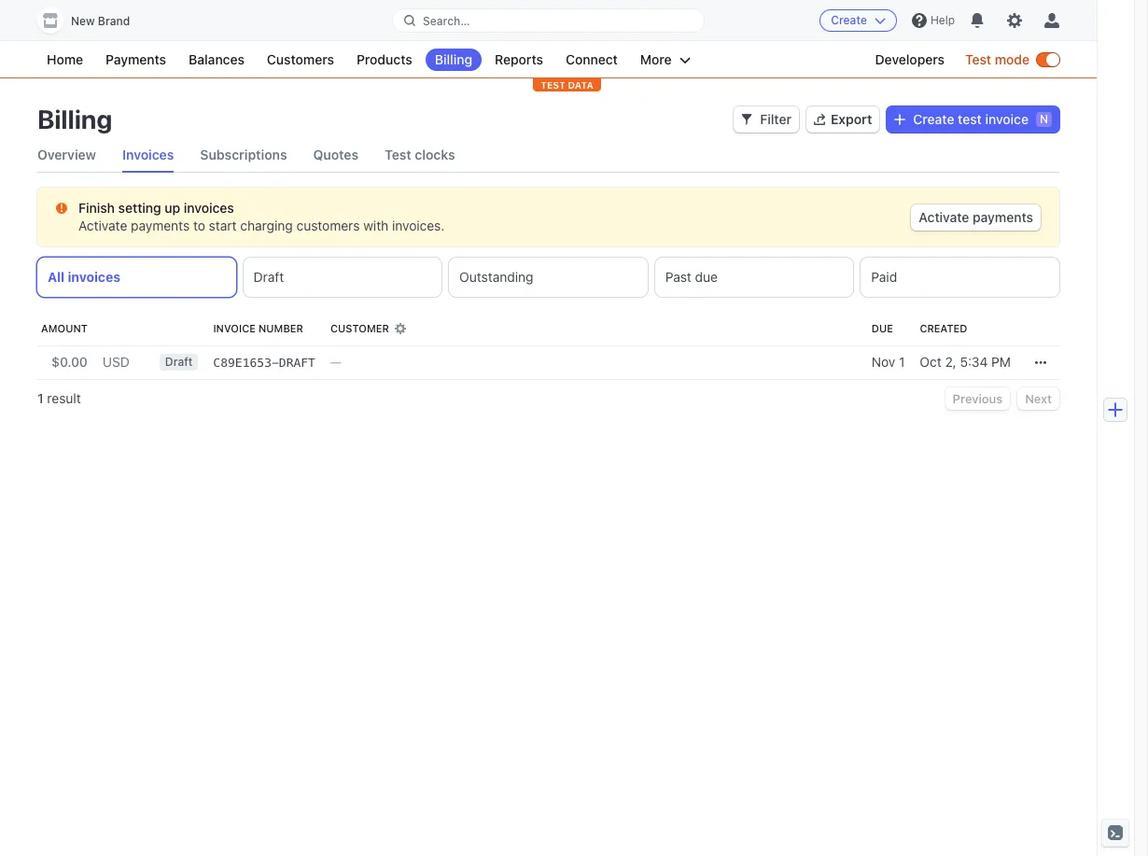Task type: locate. For each thing, give the bounding box(es) containing it.
billing up overview
[[37, 104, 112, 134]]

products link
[[347, 49, 422, 71]]

0 horizontal spatial svg image
[[742, 114, 753, 125]]

1 tab list from the top
[[37, 138, 1060, 173]]

billing
[[435, 51, 473, 67], [37, 104, 112, 134]]

svg image right the 'export'
[[895, 114, 906, 125]]

draft link
[[152, 346, 206, 380]]

oct 2, 5:34 pm
[[920, 354, 1011, 370]]

help
[[931, 13, 955, 27]]

create button
[[820, 9, 897, 32]]

data
[[568, 79, 594, 91]]

tab list containing all invoices
[[37, 258, 1060, 297]]

1 horizontal spatial invoices
[[184, 200, 234, 216]]

filter button
[[734, 106, 799, 133]]

5:34
[[960, 354, 988, 370]]

invoices
[[184, 200, 234, 216], [68, 269, 121, 285]]

svg image left filter
[[742, 114, 753, 125]]

connect
[[566, 51, 618, 67]]

billing down search… on the left top of the page
[[435, 51, 473, 67]]

draft down charging
[[254, 269, 284, 285]]

tab list
[[37, 138, 1060, 173], [37, 258, 1060, 297]]

payments down up
[[131, 218, 190, 233]]

finish setting up invoices activate payments to start charging customers with invoices.
[[78, 200, 445, 233]]

invoices right the all
[[68, 269, 121, 285]]

1 vertical spatial create
[[914, 111, 955, 127]]

customers
[[297, 218, 360, 233]]

0 vertical spatial billing
[[435, 51, 473, 67]]

billing link
[[426, 49, 482, 71]]

export
[[831, 111, 873, 127]]

Search… text field
[[393, 9, 704, 32]]

2 tab list from the top
[[37, 258, 1060, 297]]

test left "mode"
[[966, 51, 992, 67]]

1 horizontal spatial create
[[914, 111, 955, 127]]

svg image up next 'button'
[[1036, 357, 1047, 368]]

test clocks
[[385, 147, 455, 162]]

create
[[831, 13, 867, 27], [914, 111, 955, 127]]

pm
[[992, 354, 1011, 370]]

1 right nov
[[899, 354, 905, 370]]

oct
[[920, 354, 942, 370]]

usd link
[[95, 346, 137, 380]]

create inside button
[[831, 13, 867, 27]]

0 vertical spatial draft
[[254, 269, 284, 285]]

1 horizontal spatial svg image
[[895, 114, 906, 125]]

nov
[[872, 354, 896, 370]]

0 horizontal spatial 1
[[37, 390, 44, 406]]

0 horizontal spatial create
[[831, 13, 867, 27]]

new brand
[[71, 14, 130, 28]]

0 vertical spatial test
[[966, 51, 992, 67]]

activate down finish
[[78, 218, 127, 233]]

1 vertical spatial tab list
[[37, 258, 1060, 297]]

1 horizontal spatial billing
[[435, 51, 473, 67]]

0 vertical spatial 1
[[899, 354, 905, 370]]

developers
[[876, 51, 945, 67]]

2,
[[946, 354, 957, 370]]

0 horizontal spatial activate
[[78, 218, 127, 233]]

1 horizontal spatial 1
[[899, 354, 905, 370]]

more
[[641, 51, 672, 67]]

1 horizontal spatial test
[[966, 51, 992, 67]]

tab list containing overview
[[37, 138, 1060, 173]]

create test invoice
[[914, 111, 1029, 127]]

overview link
[[37, 138, 96, 172]]

test for test mode
[[966, 51, 992, 67]]

invoices up to
[[184, 200, 234, 216]]

draft
[[254, 269, 284, 285], [165, 355, 193, 369]]

0 horizontal spatial test
[[385, 147, 412, 162]]

1
[[899, 354, 905, 370], [37, 390, 44, 406]]

customers link
[[258, 49, 344, 71]]

previous button
[[946, 388, 1011, 410]]

number
[[259, 322, 303, 334]]

invoice number
[[213, 322, 303, 334]]

draft inside button
[[254, 269, 284, 285]]

test left clocks
[[385, 147, 412, 162]]

1 vertical spatial billing
[[37, 104, 112, 134]]

overview
[[37, 147, 96, 162]]

activate payments link
[[912, 205, 1041, 231]]

help button
[[905, 6, 963, 35]]

test
[[966, 51, 992, 67], [385, 147, 412, 162]]

0 vertical spatial invoices
[[184, 200, 234, 216]]

0 horizontal spatial invoices
[[68, 269, 121, 285]]

subscriptions link
[[200, 138, 287, 172]]

reports link
[[486, 49, 553, 71]]

create up developers link
[[831, 13, 867, 27]]

with
[[363, 218, 389, 233]]

activate inside "finish setting up invoices activate payments to start charging customers with invoices."
[[78, 218, 127, 233]]

0 horizontal spatial draft
[[165, 355, 193, 369]]

customer
[[331, 322, 389, 334]]

svg image
[[742, 114, 753, 125], [895, 114, 906, 125], [1036, 357, 1047, 368]]

test for test clocks
[[385, 147, 412, 162]]

payments up paid button
[[973, 209, 1034, 225]]

export button
[[807, 106, 880, 133]]

0 vertical spatial tab list
[[37, 138, 1060, 173]]

test inside 'link'
[[385, 147, 412, 162]]

payments
[[973, 209, 1034, 225], [131, 218, 190, 233]]

balances
[[189, 51, 245, 67]]

nov 1 link
[[865, 346, 913, 380]]

1 vertical spatial invoices
[[68, 269, 121, 285]]

0 vertical spatial create
[[831, 13, 867, 27]]

0 horizontal spatial payments
[[131, 218, 190, 233]]

all invoices
[[48, 269, 121, 285]]

create left test
[[914, 111, 955, 127]]

1 left result
[[37, 390, 44, 406]]

draft right usd
[[165, 355, 193, 369]]

1 horizontal spatial draft
[[254, 269, 284, 285]]

activate up paid button
[[919, 209, 970, 225]]

Search… search field
[[393, 9, 704, 32]]

1 vertical spatial test
[[385, 147, 412, 162]]

up
[[165, 200, 180, 216]]

$0.00
[[51, 354, 88, 370]]

invoices.
[[392, 218, 445, 233]]



Task type: describe. For each thing, give the bounding box(es) containing it.
payments inside "finish setting up invoices activate payments to start charging customers with invoices."
[[131, 218, 190, 233]]

setting
[[118, 200, 161, 216]]

payments link
[[96, 49, 176, 71]]

oct 2, 5:34 pm link
[[913, 346, 1019, 380]]

amount
[[41, 322, 88, 334]]

1 horizontal spatial payments
[[973, 209, 1034, 225]]

create for create test invoice
[[914, 111, 955, 127]]

products
[[357, 51, 413, 67]]

c89e1653-draft link
[[206, 346, 323, 380]]

new brand button
[[37, 7, 149, 34]]

finish
[[78, 200, 115, 216]]

customers
[[267, 51, 334, 67]]

1 result
[[37, 390, 81, 406]]

mode
[[995, 51, 1030, 67]]

0 horizontal spatial billing
[[37, 104, 112, 134]]

test
[[958, 111, 982, 127]]

developers link
[[866, 49, 954, 71]]

— link
[[323, 346, 865, 380]]

home
[[47, 51, 83, 67]]

due
[[695, 269, 718, 285]]

home link
[[37, 49, 93, 71]]

invoices inside "finish setting up invoices activate payments to start charging customers with invoices."
[[184, 200, 234, 216]]

quotes link
[[313, 138, 359, 172]]

n
[[1040, 112, 1049, 126]]

connect link
[[557, 49, 627, 71]]

filter
[[760, 111, 792, 127]]

svg image inside filter popup button
[[742, 114, 753, 125]]

test clocks link
[[385, 138, 455, 172]]

invoice
[[986, 111, 1029, 127]]

svg image
[[56, 203, 67, 214]]

c89e1653-draft
[[213, 356, 316, 370]]

payments
[[106, 51, 166, 67]]

test mode
[[966, 51, 1030, 67]]

next button
[[1018, 388, 1060, 410]]

paid
[[872, 269, 898, 285]]

subscriptions
[[200, 147, 287, 162]]

invoices
[[122, 147, 174, 162]]

outstanding
[[460, 269, 534, 285]]

nov 1
[[872, 354, 905, 370]]

quotes
[[313, 147, 359, 162]]

invoices link
[[122, 138, 174, 172]]

paid button
[[861, 258, 1060, 297]]

usd
[[103, 354, 130, 370]]

1 horizontal spatial activate
[[919, 209, 970, 225]]

search…
[[423, 14, 470, 28]]

new
[[71, 14, 95, 28]]

outstanding button
[[449, 258, 648, 297]]

test
[[541, 79, 566, 91]]

start
[[209, 218, 237, 233]]

invoices inside button
[[68, 269, 121, 285]]

c89e1653-
[[213, 356, 279, 370]]

previous
[[953, 391, 1003, 406]]

draft
[[279, 356, 316, 370]]

1 vertical spatial draft
[[165, 355, 193, 369]]

billing inside 'billing' link
[[435, 51, 473, 67]]

past due button
[[655, 258, 854, 297]]

clocks
[[415, 147, 455, 162]]

past due
[[666, 269, 718, 285]]

past
[[666, 269, 692, 285]]

1 vertical spatial 1
[[37, 390, 44, 406]]

balances link
[[179, 49, 254, 71]]

brand
[[98, 14, 130, 28]]

draft button
[[243, 258, 442, 297]]

create for create
[[831, 13, 867, 27]]

invoice
[[213, 322, 256, 334]]

all invoices button
[[37, 258, 236, 297]]

2 horizontal spatial svg image
[[1036, 357, 1047, 368]]

due
[[872, 322, 894, 334]]

created
[[920, 322, 968, 334]]

reports
[[495, 51, 543, 67]]

to
[[193, 218, 205, 233]]

result
[[47, 390, 81, 406]]

more button
[[631, 49, 700, 71]]

$0.00 link
[[37, 346, 95, 380]]

all
[[48, 269, 64, 285]]

activate payments
[[919, 209, 1034, 225]]

—
[[331, 354, 342, 370]]

next
[[1026, 391, 1053, 406]]

charging
[[240, 218, 293, 233]]



Task type: vqa. For each thing, say whether or not it's contained in the screenshot.
recent navigation links element
no



